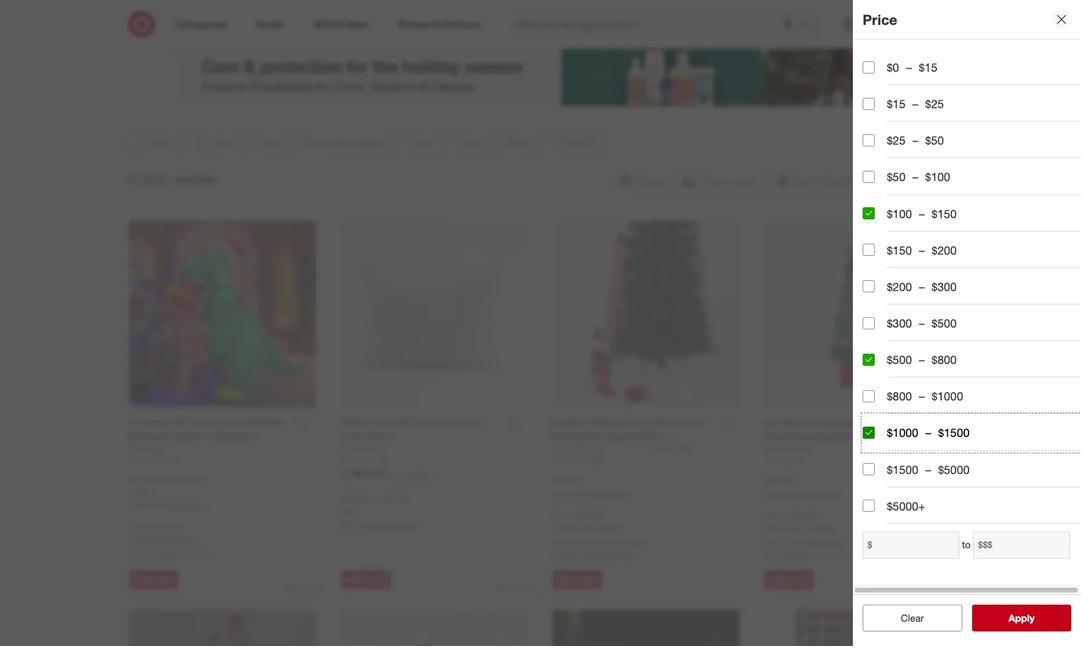 Task type: vqa. For each thing, say whether or not it's contained in the screenshot.
1st Two from the right
no



Task type: locate. For each thing, give the bounding box(es) containing it.
exclusions up check
[[555, 523, 596, 533]]

$1000
[[932, 390, 963, 404], [887, 426, 918, 440]]

1 horizontal spatial shipping
[[572, 510, 604, 520]]

$1000 right $1000  –  $1500 'checkbox'
[[887, 426, 918, 440]]

exclusions apply. link for $65.00
[[555, 523, 621, 533]]

exclusions inside free shipping * * exclusions apply. in stock at  glendale ready within 6 hours with pickup
[[767, 523, 808, 534]]

0 vertical spatial not
[[552, 537, 566, 548]]

1 horizontal spatial $15
[[919, 60, 938, 74]]

shipping
[[572, 510, 604, 520], [783, 511, 816, 521], [148, 522, 181, 532]]

$100 up the $100  –  $150
[[925, 170, 950, 184]]

$50  –  $100 checkbox
[[863, 171, 875, 183]]

0 horizontal spatial glendale
[[613, 537, 648, 548]]

$100 right "$100  –  $150" option
[[887, 207, 912, 221]]

exclusions for $65.00
[[555, 523, 596, 533]]

sale down $55.99
[[129, 488, 146, 498]]

1 horizontal spatial sale
[[341, 507, 357, 517]]

$43.49 - $84.40 sale when purchased online
[[341, 493, 418, 531]]

0 horizontal spatial $100
[[887, 207, 912, 221]]

-
[[373, 493, 376, 505]]

1 horizontal spatial not
[[552, 537, 566, 548]]

sale inside $55.99 reg $159.99 sale when purchased online
[[129, 488, 146, 498]]

1 vertical spatial not
[[129, 549, 143, 560]]

at up within on the right
[[797, 538, 804, 548]]

$300 up $300  –  $500
[[932, 280, 957, 294]]

0 horizontal spatial shipping
[[148, 522, 181, 532]]

apply. inside free shipping * * exclusions apply. in stock at  glendale ready within 6 hours with pickup
[[810, 523, 833, 534]]

2 horizontal spatial exclusions
[[767, 523, 808, 534]]

1 horizontal spatial 6
[[816, 550, 820, 560]]

1 horizontal spatial available
[[569, 537, 602, 548]]

$150  –  $200
[[887, 243, 957, 257]]

$43.49
[[341, 493, 370, 505]]

1 vertical spatial $100
[[887, 207, 912, 221]]

free shipping * * exclusions apply. not available at glendale check nearby stores
[[552, 510, 648, 560]]

1 horizontal spatial apply.
[[599, 523, 621, 533]]

$50 up "$50  –  $100"
[[925, 133, 944, 147]]

$150 up '$150  –  $200'
[[932, 207, 957, 221]]

0 horizontal spatial apply.
[[175, 535, 198, 545]]

0 horizontal spatial sponsored
[[285, 584, 321, 593]]

0 horizontal spatial available
[[145, 549, 178, 560]]

stores right in
[[189, 549, 213, 560]]

not
[[552, 537, 566, 548], [129, 549, 143, 560]]

free down $55.99 reg $159.99 sale when purchased online
[[129, 522, 146, 532]]

1 horizontal spatial $150
[[932, 207, 957, 221]]

exclusions apply. link
[[555, 523, 621, 533], [767, 523, 833, 534], [132, 535, 198, 545]]

$0  –  $15 checkbox
[[863, 61, 875, 73]]

1 vertical spatial 6
[[816, 550, 820, 560]]

$15 right $15  –  $25 checkbox
[[887, 97, 906, 111]]

free for $30.00
[[764, 511, 781, 521]]

not inside free shipping * * exclusions apply. not available in stores
[[129, 549, 143, 560]]

apply. inside free shipping * * exclusions apply. not available at glendale check nearby stores
[[599, 523, 621, 533]]

1 vertical spatial $15
[[887, 97, 906, 111]]

0 horizontal spatial at
[[604, 537, 611, 548]]

sale for $43.49
[[341, 507, 357, 517]]

$800 up $800  –  $1000
[[932, 353, 957, 367]]

price
[[863, 11, 897, 28]]

6 up $30.00 when purchased online
[[802, 457, 806, 466]]

$159.99
[[175, 475, 206, 485]]

purchased
[[573, 490, 608, 499], [785, 491, 820, 500], [150, 502, 185, 511], [362, 522, 396, 531]]

$15
[[919, 60, 938, 74], [887, 97, 906, 111]]

glendale up hours
[[806, 538, 840, 548]]

advertisement region
[[176, 45, 906, 106]]

$300
[[932, 280, 957, 294], [887, 316, 912, 330]]

$15 right $0
[[919, 60, 938, 74]]

0 vertical spatial $200
[[932, 243, 957, 257]]

$300  –  $500 checkbox
[[863, 317, 875, 329]]

available left in
[[145, 549, 178, 560]]

free shipping * * exclusions apply. in stock at  glendale ready within 6 hours with pickup
[[764, 511, 890, 560]]

exclusions inside free shipping * * exclusions apply. not available in stores
[[132, 535, 173, 545]]

free inside free shipping * * exclusions apply. in stock at  glendale ready within 6 hours with pickup
[[764, 511, 781, 521]]

purchased down -
[[362, 522, 396, 531]]

available inside free shipping * * exclusions apply. not available in stores
[[145, 549, 178, 560]]

when down $65.00 on the right bottom of page
[[552, 490, 571, 499]]

2 horizontal spatial exclusions apply. link
[[767, 523, 833, 534]]

not up check
[[552, 537, 566, 548]]

262
[[590, 456, 602, 465]]

0 vertical spatial $100
[[925, 170, 950, 184]]

0 vertical spatial available
[[569, 537, 602, 548]]

available for in
[[145, 549, 178, 560]]

at for $30.00
[[797, 538, 804, 548]]

apply.
[[599, 523, 621, 533], [810, 523, 833, 534], [175, 535, 198, 545]]

6
[[802, 457, 806, 466], [816, 550, 820, 560]]

exclusions
[[555, 523, 596, 533], [767, 523, 808, 534], [132, 535, 173, 545]]

exclusions up the stock
[[767, 523, 808, 534]]

not left in
[[129, 549, 143, 560]]

6 link
[[764, 456, 952, 466]]

not for free shipping * * exclusions apply. not available at glendale check nearby stores
[[552, 537, 566, 548]]

0 horizontal spatial sale
[[129, 488, 146, 498]]

glendale for $65.00
[[613, 537, 648, 548]]

$200 down the $100  –  $150
[[932, 243, 957, 257]]

apply. up hours
[[810, 523, 833, 534]]

0 horizontal spatial $800
[[887, 390, 912, 404]]

exclusions apply. link for $30.00
[[767, 523, 833, 534]]

shipping inside free shipping * * exclusions apply. not available at glendale check nearby stores
[[572, 510, 604, 520]]

glendale inside free shipping * * exclusions apply. in stock at  glendale ready within 6 hours with pickup
[[806, 538, 840, 548]]

purchased inside $55.99 reg $159.99 sale when purchased online
[[150, 502, 185, 511]]

6 left hours
[[816, 550, 820, 560]]

exclusions inside free shipping * * exclusions apply. not available at glendale check nearby stores
[[555, 523, 596, 533]]

0 horizontal spatial $300
[[887, 316, 912, 330]]

$55.99 reg $159.99 sale when purchased online
[[129, 474, 206, 511]]

nearby
[[579, 549, 605, 560]]

$15  –  $25 checkbox
[[863, 98, 875, 110]]

$500 right $500  –  $800 option
[[887, 353, 912, 367]]

0 horizontal spatial $25
[[887, 133, 906, 147]]

$1500 right $1500  –  $5000 checkbox
[[887, 463, 918, 477]]

free inside free shipping * * exclusions apply. not available at glendale check nearby stores
[[552, 510, 569, 520]]

exclusions apply. link up the stock
[[767, 523, 833, 534]]

glendale inside free shipping * * exclusions apply. not available at glendale check nearby stores
[[613, 537, 648, 548]]

17,915 results
[[124, 171, 216, 188]]

0 horizontal spatial $150
[[887, 243, 912, 257]]

online up free shipping * * exclusions apply. in stock at  glendale ready within 6 hours with pickup
[[822, 491, 841, 500]]

1 stores from the left
[[189, 549, 213, 560]]

$1000  –  $1500 checkbox
[[863, 427, 875, 439]]

glendale for $30.00
[[806, 538, 840, 548]]

0 horizontal spatial not
[[129, 549, 143, 560]]

1 horizontal spatial exclusions
[[555, 523, 596, 533]]

$150 right $150  –  $200 checkbox
[[887, 243, 912, 257]]

shipping down $65.00 when purchased online
[[572, 510, 604, 520]]

free down $65.00 on the right bottom of page
[[552, 510, 569, 520]]

262 link
[[552, 455, 740, 466]]

purchased down $30.00
[[785, 491, 820, 500]]

free inside free shipping * * exclusions apply. not available in stores
[[129, 522, 146, 532]]

0 vertical spatial sale
[[129, 488, 146, 498]]

1 horizontal spatial $800
[[932, 353, 957, 367]]

$800
[[932, 353, 957, 367], [887, 390, 912, 404]]

$100
[[925, 170, 950, 184], [887, 207, 912, 221]]

sale inside $43.49 - $84.40 sale when purchased online
[[341, 507, 357, 517]]

$800 right $800  –  $1000 checkbox
[[887, 390, 912, 404]]

sale for $55.99
[[129, 488, 146, 498]]

1 horizontal spatial sponsored
[[497, 584, 533, 593]]

0 vertical spatial $800
[[932, 353, 957, 367]]

$25 right $25  –  $50 checkbox
[[887, 133, 906, 147]]

$1000 up $1000  –  $1500
[[932, 390, 963, 404]]

$800  –  $1000 checkbox
[[863, 390, 875, 403]]

apply. up in
[[175, 535, 198, 545]]

glendale
[[613, 537, 648, 548], [806, 538, 840, 548]]

stores right nearby
[[608, 549, 631, 560]]

when down $55.99
[[129, 502, 148, 511]]

$84.40
[[379, 493, 408, 505]]

2 horizontal spatial shipping
[[783, 511, 816, 521]]

$5000+
[[887, 499, 925, 513]]

shipping up in
[[148, 522, 181, 532]]

to
[[962, 539, 971, 551]]

online inside $43.49 - $84.40 sale when purchased online
[[398, 522, 418, 531]]

$500
[[932, 316, 957, 330], [887, 353, 912, 367]]

0 vertical spatial 6
[[802, 457, 806, 466]]

stores inside free shipping * * exclusions apply. not available in stores
[[189, 549, 213, 560]]

not inside free shipping * * exclusions apply. not available at glendale check nearby stores
[[552, 537, 566, 548]]

shipping for $30.00
[[783, 511, 816, 521]]

exclusions apply. link up nearby
[[555, 523, 621, 533]]

2 stores from the left
[[608, 549, 631, 560]]

0 horizontal spatial $50
[[887, 170, 906, 184]]

sale down $43.49
[[341, 507, 357, 517]]

1 vertical spatial available
[[145, 549, 178, 560]]

at
[[604, 537, 611, 548], [797, 538, 804, 548]]

$150
[[932, 207, 957, 221], [887, 243, 912, 257]]

sponsored
[[870, 107, 906, 116], [285, 584, 321, 593], [497, 584, 533, 593]]

$200
[[932, 243, 957, 257], [887, 280, 912, 294]]

$50  –  $100
[[887, 170, 950, 184]]

apply. up nearby
[[599, 523, 621, 533]]

63
[[167, 456, 175, 465]]

0 horizontal spatial $200
[[887, 280, 912, 294]]

online down 262 link
[[610, 490, 630, 499]]

available up check nearby stores button
[[569, 537, 602, 548]]

$1000  –  $1500
[[887, 426, 970, 440]]

2 horizontal spatial sponsored
[[870, 107, 906, 116]]

None text field
[[863, 532, 960, 559], [973, 532, 1070, 559], [863, 532, 960, 559], [973, 532, 1070, 559]]

*
[[604, 510, 607, 520], [816, 511, 819, 521], [181, 522, 184, 532], [552, 523, 555, 533], [764, 523, 767, 534], [129, 535, 132, 545]]

1 horizontal spatial at
[[797, 538, 804, 548]]

1 horizontal spatial $25
[[925, 97, 944, 111]]

$25
[[925, 97, 944, 111], [887, 133, 906, 147]]

in
[[180, 549, 187, 560]]

shipping down $30.00 when purchased online
[[783, 511, 816, 521]]

$500 down $200  –  $300
[[932, 316, 957, 330]]

exclusions down $55.99 reg $159.99 sale when purchased online
[[132, 535, 173, 545]]

exclusions apply. link up in
[[132, 535, 198, 545]]

1 vertical spatial sale
[[341, 507, 357, 517]]

1 horizontal spatial $1500
[[938, 426, 970, 440]]

0 vertical spatial $1500
[[938, 426, 970, 440]]

at up nearby
[[604, 537, 611, 548]]

pickup
[[865, 550, 890, 560]]

glendale up check nearby stores button
[[613, 537, 648, 548]]

0 vertical spatial $300
[[932, 280, 957, 294]]

$300 right '$300  –  $500' option
[[887, 316, 912, 330]]

1 horizontal spatial stores
[[608, 549, 631, 560]]

$15  –  $25
[[887, 97, 944, 111]]

apply. for $65.00
[[599, 523, 621, 533]]

online down $84.40
[[398, 522, 418, 531]]

1 horizontal spatial $500
[[932, 316, 957, 330]]

search
[[797, 19, 826, 31]]

$1500 up $5000
[[938, 426, 970, 440]]

with
[[846, 550, 862, 560]]

0 vertical spatial $25
[[925, 97, 944, 111]]

0 horizontal spatial exclusions
[[132, 535, 173, 545]]

$25  –  $50 checkbox
[[863, 134, 875, 147]]

at inside free shipping * * exclusions apply. in stock at  glendale ready within 6 hours with pickup
[[797, 538, 804, 548]]

1 horizontal spatial glendale
[[806, 538, 840, 548]]

purchased inside $65.00 when purchased online
[[573, 490, 608, 499]]

52 link
[[341, 455, 528, 466]]

2 horizontal spatial apply.
[[810, 523, 833, 534]]

within
[[791, 550, 813, 560]]

0 horizontal spatial stores
[[189, 549, 213, 560]]

$1500
[[938, 426, 970, 440], [887, 463, 918, 477]]

$50 right $50  –  $100 checkbox
[[887, 170, 906, 184]]

1 vertical spatial $25
[[887, 133, 906, 147]]

1 vertical spatial $1000
[[887, 426, 918, 440]]

1 horizontal spatial free
[[552, 510, 569, 520]]

1 horizontal spatial $1000
[[932, 390, 963, 404]]

$55.99
[[129, 474, 158, 486]]

free
[[552, 510, 569, 520], [764, 511, 781, 521], [129, 522, 146, 532]]

$200 right $200  –  $300 checkbox
[[887, 280, 912, 294]]

when down $30.00
[[764, 491, 783, 500]]

shipping inside free shipping * * exclusions apply. in stock at  glendale ready within 6 hours with pickup
[[783, 511, 816, 521]]

purchased down $65.00 on the right bottom of page
[[573, 490, 608, 499]]

sale
[[129, 488, 146, 498], [341, 507, 357, 517]]

available
[[569, 537, 602, 548], [145, 549, 178, 560]]

shipping for $65.00
[[572, 510, 604, 520]]

at inside free shipping * * exclusions apply. not available at glendale check nearby stores
[[604, 537, 611, 548]]

free up in
[[764, 511, 781, 521]]

0 horizontal spatial free
[[129, 522, 146, 532]]

when
[[552, 490, 571, 499], [764, 491, 783, 500], [129, 502, 148, 511], [341, 522, 360, 531]]

stores inside free shipping * * exclusions apply. not available at glendale check nearby stores
[[608, 549, 631, 560]]

online inside $55.99 reg $159.99 sale when purchased online
[[187, 502, 206, 511]]

stores
[[189, 549, 213, 560], [608, 549, 631, 560]]

2 horizontal spatial free
[[764, 511, 781, 521]]

$150  –  $200 checkbox
[[863, 244, 875, 256]]

$0  –  $15
[[887, 60, 938, 74]]

when down $43.49
[[341, 522, 360, 531]]

online down $159.99
[[187, 502, 206, 511]]

0 horizontal spatial $1500
[[887, 463, 918, 477]]

$800  –  $1000
[[887, 390, 963, 404]]

1 vertical spatial $300
[[887, 316, 912, 330]]

1 vertical spatial $800
[[887, 390, 912, 404]]

$25 up $25  –  $50
[[925, 97, 944, 111]]

purchased down reg on the left of the page
[[150, 502, 185, 511]]

search button
[[797, 11, 826, 40]]

0 horizontal spatial $15
[[887, 97, 906, 111]]

1 vertical spatial $500
[[887, 353, 912, 367]]

1 horizontal spatial $50
[[925, 133, 944, 147]]

1 horizontal spatial exclusions apply. link
[[555, 523, 621, 533]]

available for at
[[569, 537, 602, 548]]

1 horizontal spatial $300
[[932, 280, 957, 294]]

online
[[610, 490, 630, 499], [822, 491, 841, 500], [187, 502, 206, 511], [398, 522, 418, 531]]

available inside free shipping * * exclusions apply. not available at glendale check nearby stores
[[569, 537, 602, 548]]

0 horizontal spatial exclusions apply. link
[[132, 535, 198, 545]]

$50
[[925, 133, 944, 147], [887, 170, 906, 184]]



Task type: describe. For each thing, give the bounding box(es) containing it.
$200  –  $300 checkbox
[[863, 281, 875, 293]]

1 vertical spatial $200
[[887, 280, 912, 294]]

0 vertical spatial $15
[[919, 60, 938, 74]]

1 vertical spatial $50
[[887, 170, 906, 184]]

purchased inside $30.00 when purchased online
[[785, 491, 820, 500]]

price dialog
[[853, 0, 1081, 647]]

apply button
[[972, 605, 1071, 632]]

$200  –  $300
[[887, 280, 957, 294]]

0 vertical spatial $150
[[932, 207, 957, 221]]

0 horizontal spatial $1000
[[887, 426, 918, 440]]

ready
[[764, 550, 788, 560]]

0 vertical spatial $50
[[925, 133, 944, 147]]

free for $65.00
[[552, 510, 569, 520]]

$25  –  $50
[[887, 133, 944, 147]]

0 horizontal spatial 6
[[802, 457, 806, 466]]

free shipping * * exclusions apply. not available in stores
[[129, 522, 213, 560]]

$1500  –  $5000
[[887, 463, 970, 477]]

reg
[[161, 475, 173, 485]]

1 horizontal spatial $100
[[925, 170, 950, 184]]

6 inside free shipping * * exclusions apply. in stock at  glendale ready within 6 hours with pickup
[[816, 550, 820, 560]]

apply
[[1009, 613, 1035, 625]]

exclusions for $30.00
[[767, 523, 808, 534]]

sponsored for $84.40
[[497, 584, 533, 593]]

0 vertical spatial $500
[[932, 316, 957, 330]]

clear button
[[863, 605, 962, 632]]

$65.00 when purchased online
[[552, 474, 630, 499]]

online inside $65.00 when purchased online
[[610, 490, 630, 499]]

$100  –  $150 checkbox
[[863, 208, 875, 220]]

when inside $55.99 reg $159.99 sale when purchased online
[[129, 502, 148, 511]]

not for free shipping * * exclusions apply. not available in stores
[[129, 549, 143, 560]]

1 vertical spatial $150
[[887, 243, 912, 257]]

apply. inside free shipping * * exclusions apply. not available in stores
[[175, 535, 198, 545]]

$30.00 when purchased online
[[764, 474, 841, 500]]

when inside $65.00 when purchased online
[[552, 490, 571, 499]]

$500  –  $800
[[887, 353, 957, 367]]

$30.00
[[764, 474, 793, 486]]

check nearby stores button
[[552, 549, 631, 561]]

$100  –  $150
[[887, 207, 957, 221]]

purchased inside $43.49 - $84.40 sale when purchased online
[[362, 522, 396, 531]]

hours
[[823, 550, 844, 560]]

$500  –  $800 checkbox
[[863, 354, 875, 366]]

results
[[171, 171, 216, 188]]

0 vertical spatial $1000
[[932, 390, 963, 404]]

$5000
[[938, 463, 970, 477]]

17,915
[[124, 171, 167, 188]]

when inside $30.00 when purchased online
[[764, 491, 783, 500]]

$300  –  $500
[[887, 316, 957, 330]]

0 horizontal spatial $500
[[887, 353, 912, 367]]

at for $65.00
[[604, 537, 611, 548]]

What can we help you find? suggestions appear below search field
[[510, 11, 806, 38]]

check
[[552, 549, 577, 560]]

1 horizontal spatial $200
[[932, 243, 957, 257]]

63 link
[[129, 455, 316, 466]]

in
[[764, 538, 771, 548]]

$65.00
[[552, 474, 582, 486]]

1 vertical spatial $1500
[[887, 463, 918, 477]]

52
[[378, 456, 387, 465]]

$5000+ checkbox
[[863, 500, 875, 512]]

when inside $43.49 - $84.40 sale when purchased online
[[341, 522, 360, 531]]

apply. for $30.00
[[810, 523, 833, 534]]

$1500  –  $5000 checkbox
[[863, 464, 875, 476]]

stock
[[773, 538, 794, 548]]

online inside $30.00 when purchased online
[[822, 491, 841, 500]]

shipping inside free shipping * * exclusions apply. not available in stores
[[148, 522, 181, 532]]

$0
[[887, 60, 899, 74]]

sponsored for $159.99
[[285, 584, 321, 593]]

clear
[[901, 613, 924, 625]]



